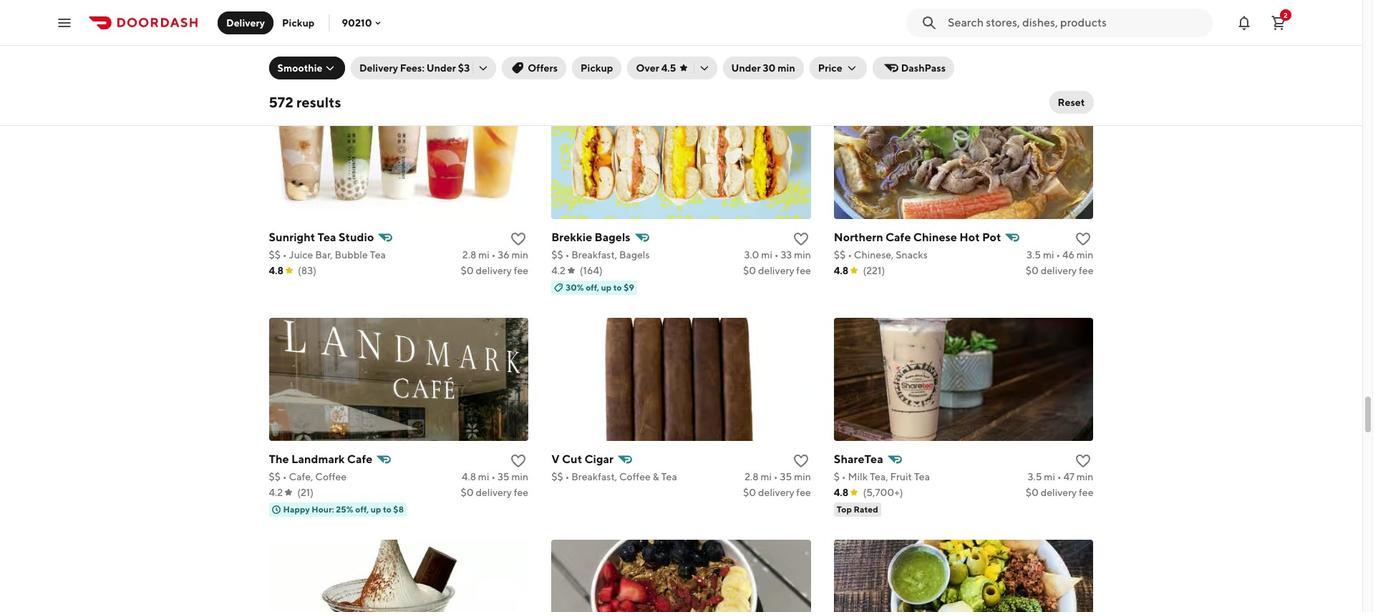 Task type: vqa. For each thing, say whether or not it's contained in the screenshot.
0 items, open Order Cart image
no



Task type: locate. For each thing, give the bounding box(es) containing it.
0 vertical spatial snacks
[[398, 27, 430, 38]]

click to add this store to your saved list image
[[510, 230, 527, 248], [793, 230, 810, 248], [510, 452, 527, 470], [793, 452, 810, 470]]

$​0 delivery fee for sharetea
[[1026, 487, 1094, 498]]

(221)
[[863, 265, 885, 276]]

under left $3
[[427, 62, 456, 74]]

4.2 left (21)
[[269, 487, 283, 498]]

coffee
[[315, 471, 347, 482], [619, 471, 651, 482]]

1 vertical spatial to
[[383, 504, 392, 515]]

1 vertical spatial 2.8
[[745, 471, 759, 482]]

0 horizontal spatial under
[[427, 62, 456, 74]]

30
[[763, 62, 776, 74]]

delivery up offers button
[[476, 43, 512, 54]]

1 horizontal spatial &
[[653, 471, 659, 482]]

$​0 delivery fee down 2.8 mi • 35 min
[[743, 487, 811, 498]]

under left the 30 at the right of page
[[731, 62, 761, 74]]

pickup
[[282, 17, 315, 28], [895, 27, 927, 38], [581, 62, 613, 74]]

1 horizontal spatial off,
[[586, 282, 599, 293]]

0 vertical spatial juice
[[289, 27, 313, 38]]

delivery left fees: on the top left
[[359, 62, 398, 74]]

2 35 from the left
[[780, 471, 792, 482]]

delivery down 3.0 mi • 33 min
[[758, 265, 795, 276]]

fee for brekkie bagels
[[797, 265, 811, 276]]

1 vertical spatial 3.5
[[1028, 471, 1042, 482]]

juice
[[289, 27, 313, 38], [289, 249, 313, 260]]

& for coffee
[[653, 471, 659, 482]]

$​0 delivery fee down 3.0 mi • 33 min
[[743, 265, 811, 276]]

0 horizontal spatial delivery
[[226, 17, 265, 28]]

1 vertical spatial snacks
[[896, 249, 928, 260]]

up left $8
[[371, 504, 381, 515]]

pickup up (152)
[[282, 17, 315, 28]]

1 under from the left
[[427, 62, 456, 74]]

lokal sandwich shop
[[834, 8, 947, 22]]

sunright tea studio
[[269, 230, 374, 244]]

1 vertical spatial up
[[371, 504, 381, 515]]

mi for sharetea
[[1044, 471, 1055, 482]]

5.0
[[552, 43, 567, 54]]

$​0 delivery fee for northern cafe chinese hot pot
[[1026, 265, 1094, 276]]

juice for bar,
[[289, 249, 313, 260]]

min inside under 30 min button
[[778, 62, 795, 74]]

2.8 for cigar
[[745, 471, 759, 482]]

0 vertical spatial 2.8
[[462, 249, 476, 260]]

0 horizontal spatial up
[[371, 504, 381, 515]]

min for sharetea
[[1077, 471, 1094, 482]]

pickup down the sandwich
[[895, 27, 927, 38]]

to
[[614, 282, 622, 293], [383, 504, 392, 515]]

1 vertical spatial click to add this store to your saved list image
[[1075, 230, 1092, 248]]

breakfast, for cut
[[572, 471, 617, 482]]

pot
[[982, 230, 1001, 244]]

1 vertical spatial off,
[[355, 504, 369, 515]]

click to add this store to your saved list image up 5.1 mi • 37 min
[[1075, 8, 1092, 26]]

3.5 left 46
[[1027, 249, 1041, 260]]

pickup left over
[[581, 62, 613, 74]]

$​0 for earthbar
[[461, 43, 474, 54]]

off, down (164)
[[586, 282, 599, 293]]

2 juice from the top
[[289, 249, 313, 260]]

min for northern cafe chinese hot pot
[[1077, 249, 1094, 260]]

1 vertical spatial top rated
[[837, 504, 878, 515]]

1 horizontal spatial delivery
[[359, 62, 398, 74]]

0 vertical spatial &
[[337, 27, 344, 38]]

the landmark cafe
[[269, 452, 373, 466]]

0 vertical spatial bagels
[[595, 230, 631, 244]]

juice for bars
[[289, 27, 313, 38]]

30% off, up to $9
[[566, 282, 634, 293]]

delivery
[[476, 43, 512, 54], [758, 43, 795, 54], [1041, 43, 1077, 54], [862, 60, 894, 71], [476, 265, 512, 276], [758, 265, 795, 276], [1041, 265, 1077, 276], [476, 487, 512, 498], [758, 487, 795, 498], [1041, 487, 1077, 498]]

delivery for sunright tea studio
[[476, 265, 512, 276]]

2 breakfast, from the top
[[572, 471, 617, 482]]

cut
[[562, 452, 582, 466]]

snacks
[[398, 27, 430, 38], [896, 249, 928, 260]]

$0 delivery fee
[[848, 60, 909, 71]]

top down $
[[837, 504, 852, 515]]

$​0 delivery fee up the 30 at the right of page
[[743, 43, 811, 54]]

2 coffee from the left
[[619, 471, 651, 482]]

35
[[498, 471, 510, 482], [780, 471, 792, 482]]

1 click to add this store to your saved list image from the top
[[1075, 8, 1092, 26]]

3.5 mi • 46 min
[[1027, 249, 1094, 260]]

fee down 3.0 mi • 33 min
[[797, 265, 811, 276]]

1 vertical spatial pickup button
[[572, 57, 622, 79]]

0 horizontal spatial 2.8
[[462, 249, 476, 260]]

$​0 for v cut cigar
[[743, 487, 756, 498]]

offers
[[528, 62, 558, 74]]

top right $0 delivery fee
[[918, 60, 933, 71]]

$​0 up $3
[[461, 43, 474, 54]]

1 horizontal spatial under
[[731, 62, 761, 74]]

0 vertical spatial top rated
[[918, 60, 959, 71]]

v cut cigar
[[552, 452, 614, 466]]

0 horizontal spatial 35
[[498, 471, 510, 482]]

delivery fees: under $3
[[359, 62, 470, 74]]

0 vertical spatial 4.2
[[552, 265, 566, 276]]

0 vertical spatial top
[[918, 60, 933, 71]]

$$ down brekkie
[[552, 249, 563, 260]]

2 vertical spatial click to add this store to your saved list image
[[1075, 452, 1092, 470]]

top rated
[[918, 60, 959, 71], [837, 504, 878, 515]]

tea for sunright tea studio
[[370, 249, 386, 260]]

0 horizontal spatial pickup button
[[274, 11, 323, 34]]

$​0 down 2.8 mi • 36 min
[[461, 265, 474, 276]]

takeout,
[[854, 27, 893, 38]]

3.5 left 47
[[1028, 471, 1042, 482]]

3.0
[[744, 249, 759, 260]]

$​0 up under 30 min button
[[743, 43, 756, 54]]

studio
[[339, 230, 374, 244]]

4.2 for brekkie bagels
[[552, 265, 566, 276]]

click to add this store to your saved list image for v cut cigar
[[793, 452, 810, 470]]

1 vertical spatial rated
[[854, 504, 878, 515]]

4.8
[[834, 43, 849, 54], [269, 265, 284, 276], [834, 265, 849, 276], [462, 471, 476, 482], [834, 487, 849, 498]]

up down (164)
[[601, 282, 612, 293]]

37
[[1064, 27, 1075, 38]]

smoothies,
[[346, 27, 396, 38]]

$​0 down 3.5 mi • 47 min
[[1026, 487, 1039, 498]]

delivery down 4.8 mi • 35 min
[[476, 487, 512, 498]]

mi
[[1045, 27, 1056, 38], [478, 249, 490, 260], [761, 249, 773, 260], [1043, 249, 1054, 260], [478, 471, 489, 482], [761, 471, 772, 482], [1044, 471, 1055, 482]]

$​0 down 2.8 mi • 35 min
[[743, 487, 756, 498]]

1 coffee from the left
[[315, 471, 347, 482]]

$$ down v at the left
[[552, 471, 563, 482]]

fee down 2.8 mi • 35 min
[[797, 487, 811, 498]]

1 vertical spatial &
[[653, 471, 659, 482]]

click to add this store to your saved list image up 2.8 mi • 36 min
[[510, 230, 527, 248]]

1 vertical spatial breakfast,
[[572, 471, 617, 482]]

$$ down northern
[[834, 249, 846, 260]]

bagels up $$ • breakfast, bagels
[[595, 230, 631, 244]]

cafe
[[886, 230, 911, 244], [347, 452, 373, 466]]

$​0 down 3.5 mi • 46 min
[[1026, 265, 1039, 276]]

delivery for sharetea
[[1041, 487, 1077, 498]]

1 horizontal spatial 4.2
[[552, 265, 566, 276]]

1 breakfast, from the top
[[572, 249, 617, 260]]

fee
[[514, 43, 529, 54], [797, 43, 811, 54], [1079, 43, 1094, 54], [896, 60, 909, 71], [514, 265, 529, 276], [797, 265, 811, 276], [1079, 265, 1094, 276], [514, 487, 529, 498], [797, 487, 811, 498], [1079, 487, 1094, 498]]

shop
[[920, 8, 947, 22]]

1 horizontal spatial rated
[[935, 60, 959, 71]]

breakfast,
[[572, 249, 617, 260], [572, 471, 617, 482]]

35 for the landmark cafe
[[498, 471, 510, 482]]

pickup button up (152)
[[274, 11, 323, 34]]

0 horizontal spatial cafe
[[347, 452, 373, 466]]

1 35 from the left
[[498, 471, 510, 482]]

2.8 mi • 35 min
[[745, 471, 811, 482]]

1 horizontal spatial to
[[614, 282, 622, 293]]

pickup button left over
[[572, 57, 622, 79]]

snacks down northern cafe chinese hot pot
[[896, 249, 928, 260]]

bagels up $9
[[619, 249, 650, 260]]

572
[[269, 94, 293, 110]]

coffee for cafe
[[315, 471, 347, 482]]

$​0 delivery fee down 3.5 mi • 47 min
[[1026, 487, 1094, 498]]

mi for lokal sandwich shop
[[1045, 27, 1056, 38]]

delivery down 3.5 mi • 47 min
[[1041, 487, 1077, 498]]

click to add this store to your saved list image for brekkie bagels
[[793, 230, 810, 248]]

1 vertical spatial 4.2
[[269, 487, 283, 498]]

0 vertical spatial rated
[[935, 60, 959, 71]]

$​0 for sharetea
[[1026, 487, 1039, 498]]

0 vertical spatial 3.5
[[1027, 249, 1041, 260]]

0 vertical spatial delivery
[[226, 17, 265, 28]]

notification bell image
[[1236, 14, 1253, 31]]

0 vertical spatial breakfast,
[[572, 249, 617, 260]]

snacks up delivery fees: under $3
[[398, 27, 430, 38]]

delivery down 5.1 mi • 37 min
[[1041, 43, 1077, 54]]

4.2 left (164)
[[552, 265, 566, 276]]

brekkie
[[552, 230, 592, 244]]

top rated down shop
[[918, 60, 959, 71]]

$$ down the
[[269, 471, 281, 482]]

min for the landmark cafe
[[512, 471, 529, 482]]

fee down 3.5 mi • 47 min
[[1079, 487, 1094, 498]]

delivery for delivery fees: under $3
[[359, 62, 398, 74]]

bagels
[[595, 230, 631, 244], [619, 249, 650, 260]]

delivery
[[226, 17, 265, 28], [359, 62, 398, 74]]

fee up offers button
[[514, 43, 529, 54]]

$​0 down 3.0
[[743, 265, 756, 276]]

572 results
[[269, 94, 341, 110]]

open menu image
[[56, 14, 73, 31]]

breakfast, up (164)
[[572, 249, 617, 260]]

fruit
[[890, 471, 912, 482]]

cafe up $$ • chinese, snacks at top
[[886, 230, 911, 244]]

$​0 delivery fee down 3.5 mi • 46 min
[[1026, 265, 1094, 276]]

$​0 delivery fee down 4.8 mi • 35 min
[[461, 487, 529, 498]]

$$ down sunright
[[269, 249, 281, 260]]

fee for sunright tea studio
[[514, 265, 529, 276]]

1 horizontal spatial snacks
[[896, 249, 928, 260]]

$8
[[393, 504, 404, 515]]

click to add this store to your saved list image up 3.5 mi • 46 min
[[1075, 230, 1092, 248]]

fee for the landmark cafe
[[514, 487, 529, 498]]

2 under from the left
[[731, 62, 761, 74]]

0 horizontal spatial coffee
[[315, 471, 347, 482]]

1 horizontal spatial coffee
[[619, 471, 651, 482]]

2 horizontal spatial pickup
[[895, 27, 927, 38]]

1 horizontal spatial 35
[[780, 471, 792, 482]]

1 juice from the top
[[289, 27, 313, 38]]

$​0 delivery fee for sunright tea studio
[[461, 265, 529, 276]]

$​0
[[461, 43, 474, 54], [743, 43, 756, 54], [1026, 43, 1039, 54], [461, 265, 474, 276], [743, 265, 756, 276], [1026, 265, 1039, 276], [461, 487, 474, 498], [743, 487, 756, 498], [1026, 487, 1039, 498]]

to left $8
[[383, 504, 392, 515]]

top
[[918, 60, 933, 71], [837, 504, 852, 515]]

3 click to add this store to your saved list image from the top
[[1075, 452, 1092, 470]]

v
[[552, 452, 560, 466]]

click to add this store to your saved list image up 2.8 mi • 35 min
[[793, 452, 810, 470]]

4.5
[[662, 62, 676, 74]]

click to add this store to your saved list image for the landmark cafe
[[510, 452, 527, 470]]

coffee for cigar
[[619, 471, 651, 482]]

0 vertical spatial cafe
[[886, 230, 911, 244]]

$​0 delivery fee down 5.1 mi • 37 min
[[1026, 43, 1094, 54]]

$​0 down 5.1
[[1026, 43, 1039, 54]]

&
[[337, 27, 344, 38], [653, 471, 659, 482]]

northern cafe chinese hot pot
[[834, 230, 1001, 244]]

fee for northern cafe chinese hot pot
[[1079, 265, 1094, 276]]

happy
[[283, 504, 310, 515]]

$​0 delivery fee for lokal sandwich shop
[[1026, 43, 1094, 54]]

to left $9
[[614, 282, 622, 293]]

under
[[427, 62, 456, 74], [731, 62, 761, 74]]

delivery left earthbar
[[226, 17, 265, 28]]

0 horizontal spatial &
[[337, 27, 344, 38]]

click to add this store to your saved list image
[[1075, 8, 1092, 26], [1075, 230, 1092, 248], [1075, 452, 1092, 470]]

1 vertical spatial juice
[[289, 249, 313, 260]]

46
[[1063, 249, 1075, 260]]

fee down (4,900+)
[[896, 60, 909, 71]]

3.5
[[1027, 249, 1041, 260], [1028, 471, 1042, 482]]

delivery down 3.5 mi • 46 min
[[1041, 265, 1077, 276]]

results
[[296, 94, 341, 110]]

price button
[[810, 57, 867, 79]]

0 vertical spatial up
[[601, 282, 612, 293]]

0 horizontal spatial top rated
[[837, 504, 878, 515]]

0 vertical spatial to
[[614, 282, 622, 293]]

dashpass
[[901, 62, 946, 74]]

breakfast, down cigar
[[572, 471, 617, 482]]

1 vertical spatial bagels
[[619, 249, 650, 260]]

pickup button
[[274, 11, 323, 34], [572, 57, 622, 79]]

click to add this store to your saved list image up 3.5 mi • 47 min
[[1075, 452, 1092, 470]]

4.7
[[269, 43, 283, 54]]

3.0 mi • 33 min
[[744, 249, 811, 260]]

click to add this store to your saved list image up 4.8 mi • 35 min
[[510, 452, 527, 470]]

delivery down 2.8 mi • 35 min
[[758, 487, 795, 498]]

$​0 down 4.8 mi • 35 min
[[461, 487, 474, 498]]

juice up (83)
[[289, 249, 313, 260]]

$​0 delivery fee up $3
[[461, 43, 529, 54]]

chinese,
[[854, 249, 894, 260]]

2.8
[[462, 249, 476, 260], [745, 471, 759, 482]]

25%
[[336, 504, 354, 515]]

$$ down lokal
[[834, 27, 846, 38]]

1 vertical spatial delivery
[[359, 62, 398, 74]]

rated down (5,700+)
[[854, 504, 878, 515]]

0 vertical spatial click to add this store to your saved list image
[[1075, 8, 1092, 26]]

click to add this store to your saved list image up 3.0 mi • 33 min
[[793, 230, 810, 248]]

0 horizontal spatial rated
[[854, 504, 878, 515]]

fee down store search: begin typing to search for stores available on doordash text field
[[1079, 43, 1094, 54]]

tea
[[318, 230, 336, 244], [370, 249, 386, 260], [661, 471, 677, 482], [914, 471, 930, 482]]

juice up (152)
[[289, 27, 313, 38]]

delivery inside button
[[226, 17, 265, 28]]

rated
[[935, 60, 959, 71], [854, 504, 878, 515]]

1 horizontal spatial cafe
[[886, 230, 911, 244]]

1 horizontal spatial 2.8
[[745, 471, 759, 482]]

cafe right 'landmark'
[[347, 452, 373, 466]]

0 horizontal spatial top
[[837, 504, 852, 515]]

top rated down (5,700+)
[[837, 504, 878, 515]]

$​0 delivery fee down 2.8 mi • 36 min
[[461, 265, 529, 276]]

fee down 3.5 mi • 46 min
[[1079, 265, 1094, 276]]

0 horizontal spatial 4.2
[[269, 487, 283, 498]]

rated down shop
[[935, 60, 959, 71]]

2 click to add this store to your saved list image from the top
[[1075, 230, 1092, 248]]

cafe,
[[289, 471, 313, 482]]

$$
[[269, 27, 281, 38], [834, 27, 846, 38], [269, 249, 281, 260], [552, 249, 563, 260], [834, 249, 846, 260], [269, 471, 281, 482], [552, 471, 563, 482]]

mi for sunright tea studio
[[478, 249, 490, 260]]

fee down 4.8 mi • 35 min
[[514, 487, 529, 498]]

delivery down 2.8 mi • 36 min
[[476, 265, 512, 276]]

off, right 25%
[[355, 504, 369, 515]]

fee for sharetea
[[1079, 487, 1094, 498]]

fee down 2.8 mi • 36 min
[[514, 265, 529, 276]]



Task type: describe. For each thing, give the bounding box(es) containing it.
3.5 for sharetea
[[1028, 471, 1042, 482]]

2.8 mi • 36 min
[[462, 249, 529, 260]]

5.1 mi • 37 min
[[1030, 27, 1094, 38]]

$​0 for northern cafe chinese hot pot
[[1026, 265, 1039, 276]]

2.8 for studio
[[462, 249, 476, 260]]

90210 button
[[342, 17, 384, 28]]

delivery for brekkie bagels
[[758, 265, 795, 276]]

over 4.5 button
[[628, 57, 717, 79]]

hour:
[[312, 504, 334, 515]]

(164)
[[580, 265, 603, 276]]

$​0 for lokal sandwich shop
[[1026, 43, 1039, 54]]

delivery down (4,900+)
[[862, 60, 894, 71]]

(4,900+)
[[863, 43, 904, 54]]

& for bars
[[337, 27, 344, 38]]

$​0 delivery fee for brekkie bagels
[[743, 265, 811, 276]]

click to add this store to your saved list image for chinese
[[1075, 230, 1092, 248]]

$9
[[624, 282, 634, 293]]

sunright
[[269, 230, 315, 244]]

1 horizontal spatial pickup button
[[572, 57, 622, 79]]

offers button
[[502, 57, 566, 79]]

0 horizontal spatial pickup
[[282, 17, 315, 28]]

min for lokal sandwich shop
[[1077, 27, 1094, 38]]

$$ • takeout, pickup
[[834, 27, 927, 38]]

over
[[636, 62, 659, 74]]

$3
[[458, 62, 470, 74]]

3 items, open order cart image
[[1270, 14, 1288, 31]]

tea for sharetea
[[914, 471, 930, 482]]

1 vertical spatial top
[[837, 504, 852, 515]]

price
[[818, 62, 843, 74]]

3.5 mi • 47 min
[[1028, 471, 1094, 482]]

mi for v cut cigar
[[761, 471, 772, 482]]

delivery up the 30 at the right of page
[[758, 43, 795, 54]]

4.8 mi • 35 min
[[462, 471, 529, 482]]

$$ • breakfast, bagels
[[552, 249, 650, 260]]

tea,
[[870, 471, 888, 482]]

$$ for v cut cigar
[[552, 471, 563, 482]]

click to add this store to your saved list image for shop
[[1075, 8, 1092, 26]]

delivery button
[[218, 11, 274, 34]]

2
[[1284, 10, 1288, 19]]

$$ for sunright tea studio
[[269, 249, 281, 260]]

$$ for lokal sandwich shop
[[834, 27, 846, 38]]

delivery for lokal sandwich shop
[[1041, 43, 1077, 54]]

delivery for the landmark cafe
[[476, 487, 512, 498]]

fee for lokal sandwich shop
[[1079, 43, 1094, 54]]

landmark
[[291, 452, 345, 466]]

chinese
[[914, 230, 957, 244]]

min for brekkie bagels
[[794, 249, 811, 260]]

(83)
[[298, 265, 317, 276]]

under 30 min button
[[723, 57, 804, 79]]

fee for v cut cigar
[[797, 487, 811, 498]]

$​0 delivery fee for earthbar
[[461, 43, 529, 54]]

$$ • breakfast, coffee & tea
[[552, 471, 677, 482]]

min for sunright tea studio
[[512, 249, 529, 260]]

fee up price button
[[797, 43, 811, 54]]

$ • milk tea, fruit tea
[[834, 471, 930, 482]]

2 button
[[1265, 8, 1293, 37]]

tea for v cut cigar
[[661, 471, 677, 482]]

1 horizontal spatial pickup
[[581, 62, 613, 74]]

under inside button
[[731, 62, 761, 74]]

35 for v cut cigar
[[780, 471, 792, 482]]

(21)
[[297, 487, 314, 498]]

$$ • cafe, coffee
[[269, 471, 347, 482]]

1 vertical spatial cafe
[[347, 452, 373, 466]]

$$ for the landmark cafe
[[269, 471, 281, 482]]

$$ • juice bars & smoothies, snacks
[[269, 27, 430, 38]]

earthbar
[[269, 8, 316, 22]]

$​0 for sunright tea studio
[[461, 265, 474, 276]]

sharetea
[[834, 452, 883, 466]]

4.8 for lokal
[[834, 43, 849, 54]]

47
[[1064, 471, 1075, 482]]

5.1
[[1030, 27, 1043, 38]]

$0
[[848, 60, 860, 71]]

$​0 delivery fee for v cut cigar
[[743, 487, 811, 498]]

the
[[269, 452, 289, 466]]

under 30 min
[[731, 62, 795, 74]]

(152)
[[297, 43, 320, 54]]

$​0 for brekkie bagels
[[743, 265, 756, 276]]

mi for brekkie bagels
[[761, 249, 773, 260]]

happy hour: 25% off, up to $8
[[283, 504, 404, 515]]

delivery for northern cafe chinese hot pot
[[1041, 265, 1077, 276]]

$
[[834, 471, 840, 482]]

33
[[781, 249, 792, 260]]

fee for earthbar
[[514, 43, 529, 54]]

cigar
[[585, 452, 614, 466]]

bar,
[[315, 249, 333, 260]]

dashpass button
[[873, 57, 955, 79]]

click to add this store to your saved list image for sunright tea studio
[[510, 230, 527, 248]]

36
[[498, 249, 510, 260]]

min for v cut cigar
[[794, 471, 811, 482]]

$$ up 4.7
[[269, 27, 281, 38]]

Store search: begin typing to search for stores available on DoorDash text field
[[948, 15, 1204, 30]]

brekkie bagels
[[552, 230, 631, 244]]

$$ • chinese, snacks
[[834, 249, 928, 260]]

4.2 for the landmark cafe
[[269, 487, 283, 498]]

0 horizontal spatial to
[[383, 504, 392, 515]]

1 horizontal spatial up
[[601, 282, 612, 293]]

$$ for brekkie bagels
[[552, 249, 563, 260]]

1 horizontal spatial top rated
[[918, 60, 959, 71]]

breakfast, for bagels
[[572, 249, 617, 260]]

0 vertical spatial off,
[[586, 282, 599, 293]]

milk
[[848, 471, 868, 482]]

fees:
[[400, 62, 425, 74]]

sandwich
[[865, 8, 917, 22]]

smoothie
[[277, 62, 323, 74]]

mi for the landmark cafe
[[478, 471, 489, 482]]

delivery for v cut cigar
[[758, 487, 795, 498]]

reset
[[1058, 97, 1085, 108]]

hot
[[960, 230, 980, 244]]

(5,700+)
[[863, 487, 903, 498]]

3.5 for northern cafe chinese hot pot
[[1027, 249, 1041, 260]]

northern
[[834, 230, 883, 244]]

90210
[[342, 17, 372, 28]]

delivery for delivery
[[226, 17, 265, 28]]

$​0 delivery fee for the landmark cafe
[[461, 487, 529, 498]]

$$ for northern cafe chinese hot pot
[[834, 249, 846, 260]]

mi for northern cafe chinese hot pot
[[1043, 249, 1054, 260]]

bars
[[315, 27, 335, 38]]

bubble
[[335, 249, 368, 260]]

delivery for earthbar
[[476, 43, 512, 54]]

0 horizontal spatial off,
[[355, 504, 369, 515]]

1 horizontal spatial top
[[918, 60, 933, 71]]

4.8 for northern
[[834, 265, 849, 276]]

0 vertical spatial pickup button
[[274, 11, 323, 34]]

over 4.5
[[636, 62, 676, 74]]

$$ • juice bar, bubble tea
[[269, 249, 386, 260]]

30%
[[566, 282, 584, 293]]

$​0 for the landmark cafe
[[461, 487, 474, 498]]

0 horizontal spatial snacks
[[398, 27, 430, 38]]

smoothie button
[[269, 57, 345, 79]]

4.8 for sunright
[[269, 265, 284, 276]]

lokal
[[834, 8, 863, 22]]



